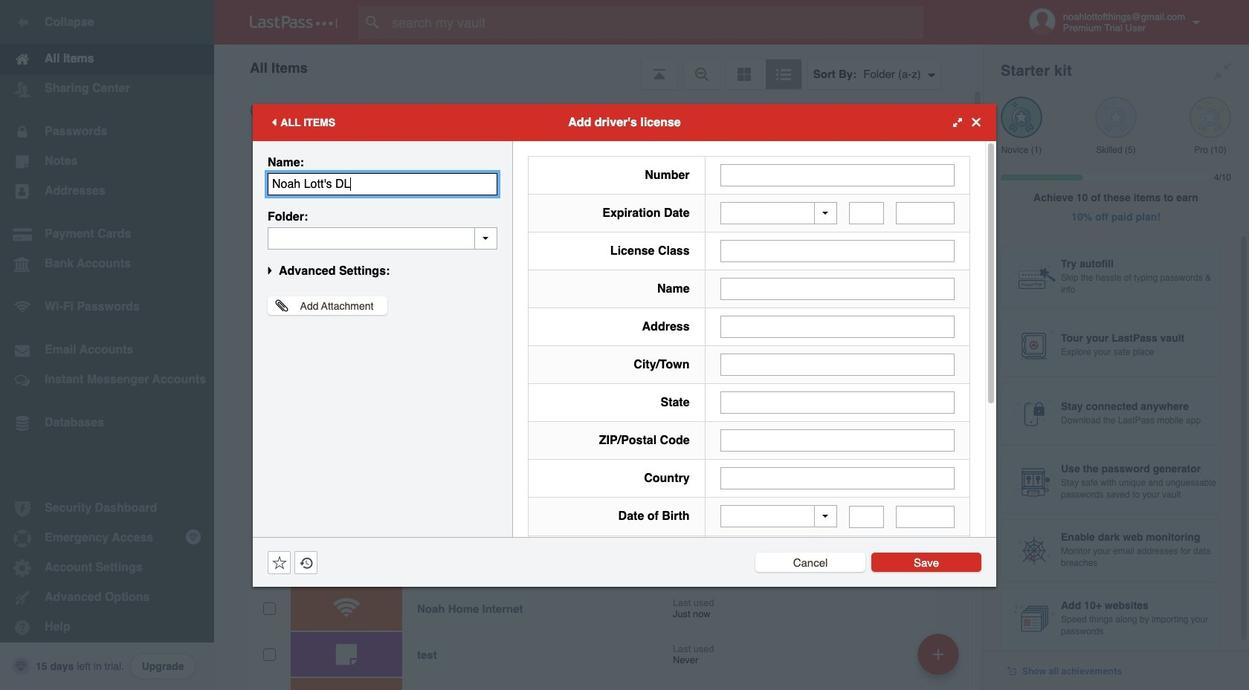 Task type: locate. For each thing, give the bounding box(es) containing it.
None text field
[[720, 164, 955, 186], [268, 173, 497, 195], [896, 202, 955, 225], [720, 278, 955, 300], [720, 354, 955, 376], [720, 392, 955, 414], [720, 468, 955, 490], [849, 506, 884, 528], [720, 164, 955, 186], [268, 173, 497, 195], [896, 202, 955, 225], [720, 278, 955, 300], [720, 354, 955, 376], [720, 392, 955, 414], [720, 468, 955, 490], [849, 506, 884, 528]]

None text field
[[849, 202, 884, 225], [268, 227, 497, 249], [720, 240, 955, 262], [720, 316, 955, 338], [720, 430, 955, 452], [896, 506, 955, 528], [849, 202, 884, 225], [268, 227, 497, 249], [720, 240, 955, 262], [720, 316, 955, 338], [720, 430, 955, 452], [896, 506, 955, 528]]

main navigation navigation
[[0, 0, 214, 691]]

dialog
[[253, 104, 996, 691]]

new item image
[[933, 649, 943, 660]]

lastpass image
[[250, 16, 338, 29]]



Task type: describe. For each thing, give the bounding box(es) containing it.
Search search field
[[358, 6, 952, 39]]

new item navigation
[[912, 630, 968, 691]]

search my vault text field
[[358, 6, 952, 39]]

vault options navigation
[[214, 45, 983, 89]]



